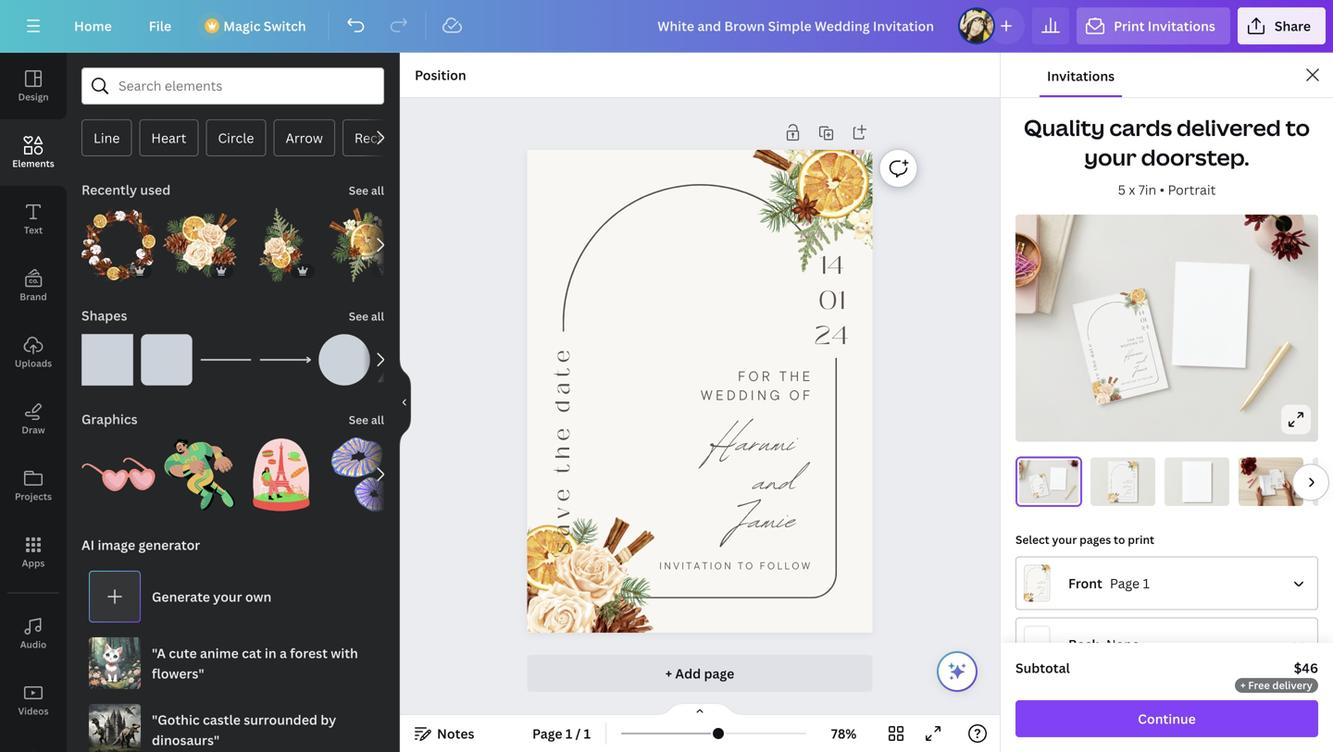Task type: locate. For each thing, give the bounding box(es) containing it.
and
[[1135, 353, 1147, 369], [754, 449, 796, 515], [1280, 482, 1282, 484], [1128, 487, 1131, 493], [1042, 488, 1045, 491]]

2 vertical spatial see all button
[[347, 401, 386, 438]]

2 all from the top
[[371, 309, 384, 324]]

apps button
[[0, 519, 67, 586]]

14 inside 14 01 24 save the date
[[1133, 470, 1135, 473]]

1 horizontal spatial your
[[1052, 532, 1077, 547]]

jamie inside invitation to follow harumi and jamie
[[1126, 490, 1131, 496]]

14 01 24 save the date for the wedding of invitation to follow harumi and jamie up select
[[1032, 478, 1046, 495]]

2 vertical spatial see
[[349, 412, 369, 428]]

used
[[140, 181, 171, 199]]

uploads
[[15, 357, 52, 370]]

2 horizontal spatial christmas bouquet with dried orange. image
[[326, 208, 400, 282]]

elements button
[[0, 119, 67, 186]]

0 horizontal spatial your
[[213, 588, 242, 606]]

1 horizontal spatial christmas bouquet with dried orange. image
[[244, 208, 318, 282]]

videos button
[[0, 667, 67, 734]]

display preview 3 of the design image
[[1165, 458, 1229, 506]]

home
[[74, 17, 112, 35]]

+ inside button
[[665, 665, 672, 683]]

2 horizontal spatial your
[[1084, 142, 1137, 172]]

1 left /
[[566, 725, 572, 743]]

the inside 14 01 24 save the date
[[1110, 485, 1113, 489]]

1 vertical spatial your
[[1052, 532, 1077, 547]]

recently used button
[[80, 171, 172, 208]]

1 horizontal spatial +
[[1240, 679, 1246, 692]]

ai
[[81, 536, 95, 554]]

of
[[1139, 339, 1145, 344], [789, 386, 813, 404], [1281, 479, 1282, 480], [1131, 482, 1133, 483], [1043, 485, 1044, 486]]

canva assistant image
[[946, 661, 968, 683]]

0 vertical spatial all
[[371, 183, 384, 198]]

1 vertical spatial all
[[371, 309, 384, 324]]

date
[[1086, 343, 1096, 358], [548, 345, 578, 413], [1271, 478, 1272, 481], [1110, 478, 1113, 484], [1032, 485, 1034, 489]]

78%
[[831, 725, 857, 743]]

2 see all button from the top
[[347, 297, 386, 334]]

brand button
[[0, 253, 67, 319]]

invitations up quality
[[1047, 67, 1115, 85]]

draw button
[[0, 386, 67, 453]]

free
[[1248, 679, 1270, 692]]

see all up 'white circle shape' image
[[349, 309, 384, 324]]

0 vertical spatial your
[[1084, 142, 1137, 172]]

3 see all button from the top
[[347, 401, 386, 438]]

uploads button
[[0, 319, 67, 386]]

/
[[575, 725, 581, 743]]

image
[[98, 536, 135, 554]]

1 horizontal spatial 14 01 24 save the date for the wedding of invitation to follow harumi and jamie
[[1271, 473, 1283, 487]]

1 see all button from the top
[[347, 171, 386, 208]]

0 vertical spatial see all
[[349, 183, 384, 198]]

page left /
[[532, 725, 562, 743]]

0 horizontal spatial +
[[665, 665, 672, 683]]

3 all from the top
[[371, 412, 384, 428]]

design button
[[0, 53, 67, 119]]

print invitations
[[1114, 17, 1215, 35]]

and inside invitation to follow harumi and jamie
[[1128, 487, 1131, 493]]

1 vertical spatial invitation to follow
[[659, 560, 812, 573]]

0 vertical spatial page
[[1110, 575, 1140, 592]]

0 vertical spatial invitations
[[1148, 17, 1215, 35]]

forest
[[290, 645, 328, 662]]

see all for graphics
[[349, 412, 384, 428]]

Search elements search field
[[118, 69, 347, 104]]

1 vertical spatial see all button
[[347, 297, 386, 334]]

invitation to follow
[[1121, 376, 1153, 386], [659, 560, 812, 573]]

14 01 24
[[815, 246, 849, 355], [1138, 308, 1150, 333]]

0 vertical spatial invitation to follow
[[1121, 376, 1153, 386]]

78% button
[[814, 719, 874, 749]]

14 01 24 save the date for the wedding of invitation to follow harumi and jamie
[[1271, 473, 1283, 487], [1032, 478, 1046, 495]]

castle
[[203, 711, 241, 729]]

select your pages to print element
[[1016, 557, 1318, 671]]

all up triangle up image
[[371, 309, 384, 324]]

heart shaped glasses image
[[81, 438, 156, 512]]

0 horizontal spatial save the date
[[548, 345, 578, 554]]

arrow
[[286, 129, 323, 147]]

delivered
[[1177, 112, 1281, 143]]

with
[[331, 645, 358, 662]]

+ for + free delivery
[[1240, 679, 1246, 692]]

0 vertical spatial see
[[349, 183, 369, 198]]

0 horizontal spatial add this line to the canvas image
[[200, 334, 252, 386]]

see all left hide image
[[349, 412, 384, 428]]

all
[[371, 183, 384, 198], [371, 309, 384, 324], [371, 412, 384, 428]]

1
[[1143, 575, 1150, 592], [566, 725, 572, 743], [584, 725, 591, 743]]

01
[[819, 281, 845, 320], [1140, 316, 1147, 325], [1133, 473, 1135, 476], [1282, 475, 1283, 476], [1043, 479, 1045, 481]]

add this line to the canvas image
[[200, 334, 252, 386], [259, 334, 311, 386]]

1 add this line to the canvas image from the left
[[200, 334, 252, 386]]

save inside 14 01 24 save the date
[[1110, 490, 1113, 496]]

all down rectangle
[[371, 183, 384, 198]]

brand
[[20, 291, 47, 303]]

notes
[[437, 725, 474, 743]]

for
[[1127, 337, 1136, 343], [738, 368, 773, 385], [1279, 478, 1280, 479], [1126, 480, 1129, 482], [1040, 484, 1042, 485]]

the
[[1136, 335, 1144, 341], [1090, 359, 1099, 371], [779, 368, 813, 385], [548, 423, 578, 474], [1281, 478, 1282, 479], [1130, 480, 1133, 482], [1271, 481, 1273, 483], [1042, 484, 1044, 485], [1110, 485, 1113, 489], [1033, 489, 1034, 491]]

2 vertical spatial all
[[371, 412, 384, 428]]

2 see from the top
[[349, 309, 369, 324]]

2 vertical spatial your
[[213, 588, 242, 606]]

invitation
[[1121, 380, 1137, 386], [1276, 486, 1279, 487], [1039, 493, 1042, 495], [1120, 497, 1126, 498], [659, 560, 733, 573]]

your up 5
[[1084, 142, 1137, 172]]

back
[[1068, 636, 1099, 653]]

position button
[[407, 60, 474, 90]]

Design title text field
[[643, 7, 951, 44]]

by
[[321, 711, 336, 729]]

cat
[[242, 645, 262, 662]]

harumi
[[1124, 345, 1145, 363], [710, 410, 796, 476], [1278, 480, 1282, 483], [1124, 484, 1131, 489], [1040, 486, 1044, 490]]

your left pages
[[1052, 532, 1077, 547]]

home link
[[59, 7, 127, 44]]

1 vertical spatial see
[[349, 309, 369, 324]]

0 horizontal spatial christmas bouquet with dried orange. image
[[163, 208, 237, 282]]

add this line to the canvas image right rounded square image on the left
[[200, 334, 252, 386]]

1 horizontal spatial invitations
[[1148, 17, 1215, 35]]

2 christmas bouquet with dried orange. image from the left
[[244, 208, 318, 282]]

0 vertical spatial for the wedding of
[[1120, 335, 1145, 349]]

1 vertical spatial invitations
[[1047, 67, 1115, 85]]

draw
[[22, 424, 45, 437]]

1 vertical spatial page
[[532, 725, 562, 743]]

to inside quality cards delivered to your doorstep. 5 x 7in • portrait
[[1286, 112, 1310, 143]]

3 see from the top
[[349, 412, 369, 428]]

display preview 5 of the design image
[[1313, 458, 1333, 506]]

all left hide image
[[371, 412, 384, 428]]

"a cute anime cat in a forest with flowers"
[[152, 645, 358, 683]]

$46
[[1294, 660, 1318, 677]]

invitations
[[1148, 17, 1215, 35], [1047, 67, 1115, 85]]

quality cards delivered to your doorstep. 5 x 7in • portrait
[[1024, 112, 1310, 199]]

+ add page
[[665, 665, 734, 683]]

0 vertical spatial see all button
[[347, 171, 386, 208]]

1 all from the top
[[371, 183, 384, 198]]

save
[[1093, 372, 1103, 388], [1271, 484, 1273, 487], [548, 484, 578, 554], [1110, 490, 1113, 496], [1033, 492, 1035, 495]]

your left own
[[213, 588, 242, 606]]

1 horizontal spatial add this line to the canvas image
[[259, 334, 311, 386]]

invitation to follow harumi and jamie
[[1120, 484, 1133, 498]]

follow inside invitation to follow harumi and jamie
[[1128, 497, 1133, 498]]

cute
[[169, 645, 197, 662]]

1 horizontal spatial invitation to follow
[[1121, 376, 1153, 386]]

circle
[[218, 129, 254, 147]]

2 vertical spatial see all
[[349, 412, 384, 428]]

3 christmas bouquet with dried orange. image from the left
[[326, 208, 400, 282]]

1 horizontal spatial page
[[1110, 575, 1140, 592]]

1 see all from the top
[[349, 183, 384, 198]]

invitations right print
[[1148, 17, 1215, 35]]

see all down rectangle
[[349, 183, 384, 198]]

0 horizontal spatial invitations
[[1047, 67, 1115, 85]]

continue button
[[1016, 701, 1318, 738]]

add this line to the canvas image left 'white circle shape' image
[[259, 334, 311, 386]]

page
[[1110, 575, 1140, 592], [532, 725, 562, 743]]

1 down print
[[1143, 575, 1150, 592]]

2 add this line to the canvas image from the left
[[259, 334, 311, 386]]

1 see from the top
[[349, 183, 369, 198]]

all for graphics
[[371, 412, 384, 428]]

+ left free
[[1240, 679, 1246, 692]]

+ free delivery
[[1240, 679, 1313, 692]]

position
[[415, 66, 466, 84]]

show pages image
[[655, 703, 744, 717]]

line button
[[81, 119, 132, 156]]

file button
[[134, 7, 186, 44]]

hide image
[[399, 358, 411, 447]]

+
[[665, 665, 672, 683], [1240, 679, 1246, 692]]

a
[[280, 645, 287, 662]]

select your pages to print
[[1016, 532, 1154, 547]]

14
[[819, 246, 845, 285], [1138, 308, 1145, 318], [1133, 470, 1135, 473], [1282, 473, 1283, 475], [1043, 478, 1044, 480]]

1 vertical spatial see all
[[349, 309, 384, 324]]

0 horizontal spatial page
[[532, 725, 562, 743]]

generate
[[152, 588, 210, 606]]

christmas bouquet with dried orange. image
[[163, 208, 237, 282], [244, 208, 318, 282], [326, 208, 400, 282]]

see down rectangle
[[349, 183, 369, 198]]

notes button
[[407, 719, 482, 749]]

generate your own
[[152, 588, 272, 606]]

0 horizontal spatial 14 01 24
[[815, 246, 849, 355]]

3 see all from the top
[[349, 412, 384, 428]]

see all button
[[347, 171, 386, 208], [347, 297, 386, 334], [347, 401, 386, 438]]

see all button for shapes
[[347, 297, 386, 334]]

add
[[675, 665, 701, 683]]

1 right /
[[584, 725, 591, 743]]

+ for + add page
[[665, 665, 672, 683]]

see all button for recently used
[[347, 171, 386, 208]]

2 see all from the top
[[349, 309, 384, 324]]

see left hide image
[[349, 412, 369, 428]]

your inside quality cards delivered to your doorstep. 5 x 7in • portrait
[[1084, 142, 1137, 172]]

print
[[1128, 532, 1154, 547]]

see all
[[349, 183, 384, 198], [349, 309, 384, 324], [349, 412, 384, 428]]

2 horizontal spatial 1
[[1143, 575, 1150, 592]]

superbowl football player illustration image
[[163, 438, 237, 512]]

see
[[349, 183, 369, 198], [349, 309, 369, 324], [349, 412, 369, 428]]

group
[[81, 197, 156, 282], [163, 197, 237, 282], [244, 208, 318, 282], [326, 208, 400, 282], [81, 323, 133, 386], [141, 323, 193, 386], [318, 323, 370, 386], [163, 427, 237, 512], [244, 427, 318, 512], [81, 438, 156, 512], [326, 438, 400, 512]]

+ left add
[[665, 665, 672, 683]]

14 01 24 save the date for the wedding of invitation to follow harumi and jamie left display preview 5 of the design image
[[1271, 473, 1283, 487]]

see up 'white circle shape' image
[[349, 309, 369, 324]]

page right front
[[1110, 575, 1140, 592]]

1 horizontal spatial 14 01 24
[[1138, 308, 1150, 333]]

fragrant natural vine wreath decorated with dried orange fruits, cotton flowers, cinnamon, anise, and rosehip berries. christmas wreath. image
[[81, 208, 156, 282]]



Task type: vqa. For each thing, say whether or not it's contained in the screenshot.
the invitation within the invitation to follow
yes



Task type: describe. For each thing, give the bounding box(es) containing it.
see all for recently used
[[349, 183, 384, 198]]

to inside invitation to follow harumi and jamie
[[1126, 497, 1128, 498]]

rectangle
[[354, 129, 416, 147]]

side panel tab list
[[0, 53, 67, 753]]

page 1 / 1
[[532, 725, 591, 743]]

cartoon france snow globe illustration image
[[244, 438, 318, 512]]

1 inside "select your pages to print" element
[[1143, 575, 1150, 592]]

1 horizontal spatial save the date
[[1086, 343, 1103, 388]]

see all for shapes
[[349, 309, 384, 324]]

x
[[1129, 181, 1135, 199]]

doorstep.
[[1141, 142, 1249, 172]]

•
[[1160, 181, 1165, 199]]

1 vertical spatial for the wedding of
[[701, 368, 813, 404]]

1 horizontal spatial 1
[[584, 725, 591, 743]]

graphics
[[81, 411, 138, 428]]

ai image generator
[[81, 536, 200, 554]]

subtotal
[[1016, 660, 1070, 677]]

rectangle button
[[342, 119, 428, 156]]

and jamie
[[1133, 353, 1149, 378]]

harumi inside invitation to follow harumi and jamie
[[1124, 484, 1131, 489]]

all for recently used
[[371, 183, 384, 198]]

heart
[[151, 129, 186, 147]]

invitations inside the "print invitations" dropdown button
[[1148, 17, 1215, 35]]

switch
[[264, 17, 306, 35]]

cards
[[1109, 112, 1172, 143]]

all for shapes
[[371, 309, 384, 324]]

square image
[[81, 334, 133, 386]]

front page 1
[[1068, 575, 1150, 592]]

circle button
[[206, 119, 266, 156]]

2 vertical spatial for the wedding of
[[1123, 480, 1133, 483]]

in
[[265, 645, 276, 662]]

line
[[94, 129, 120, 147]]

text
[[24, 224, 43, 237]]

invitation inside invitation to follow harumi and jamie
[[1120, 497, 1126, 498]]

flowers"
[[152, 665, 204, 683]]

print
[[1114, 17, 1145, 35]]

recently
[[81, 181, 137, 199]]

and inside and jamie
[[1135, 353, 1147, 369]]

rounded square image
[[141, 334, 193, 386]]

0 horizontal spatial 14 01 24 save the date for the wedding of invitation to follow harumi and jamie
[[1032, 478, 1046, 495]]

own
[[245, 588, 272, 606]]

01 inside 14 01 24 save the date
[[1133, 473, 1135, 476]]

projects button
[[0, 453, 67, 519]]

vibrant coral stripes image
[[326, 438, 400, 512]]

"a
[[152, 645, 166, 662]]

back none
[[1068, 636, 1140, 653]]

recently used
[[81, 181, 171, 199]]

heart button
[[139, 119, 198, 156]]

dinosaurs"
[[152, 732, 220, 749]]

audio button
[[0, 601, 67, 667]]

graphics button
[[80, 401, 139, 438]]

front
[[1068, 575, 1102, 592]]

magic switch button
[[194, 7, 321, 44]]

1 christmas bouquet with dried orange. image from the left
[[163, 208, 237, 282]]

magic
[[223, 17, 261, 35]]

triangle up image
[[378, 334, 430, 386]]

apps
[[22, 557, 45, 570]]

24 inside 14 01 24 save the date
[[1133, 476, 1136, 479]]

pages
[[1080, 532, 1111, 547]]

invitations button
[[1040, 53, 1122, 97]]

file
[[149, 17, 171, 35]]

your for pages
[[1052, 532, 1077, 547]]

0 horizontal spatial invitation to follow
[[659, 560, 812, 573]]

magic switch
[[223, 17, 306, 35]]

anime
[[200, 645, 239, 662]]

5
[[1118, 181, 1126, 199]]

+ add page button
[[527, 655, 872, 692]]

shapes
[[81, 307, 127, 324]]

"gothic
[[152, 711, 200, 729]]

select
[[1016, 532, 1050, 547]]

see for shapes
[[349, 309, 369, 324]]

share
[[1275, 17, 1311, 35]]

projects
[[15, 491, 52, 503]]

portrait
[[1168, 181, 1216, 199]]

your for own
[[213, 588, 242, 606]]

save inside save the date
[[1093, 372, 1103, 388]]

page
[[704, 665, 734, 683]]

see for recently used
[[349, 183, 369, 198]]

design
[[18, 91, 49, 103]]

audio
[[20, 639, 47, 651]]

date inside 14 01 24 save the date
[[1110, 478, 1113, 484]]

main menu bar
[[0, 0, 1333, 53]]

see all button for graphics
[[347, 401, 386, 438]]

shapes button
[[80, 297, 129, 334]]

videos
[[18, 705, 49, 718]]

text button
[[0, 186, 67, 253]]

arrow button
[[274, 119, 335, 156]]

see for graphics
[[349, 412, 369, 428]]

generator
[[138, 536, 200, 554]]

quality
[[1024, 112, 1105, 143]]

continue
[[1138, 711, 1196, 728]]

none
[[1106, 636, 1140, 653]]

"gothic castle surrounded by dinosaurs"
[[152, 711, 336, 749]]

0 horizontal spatial 1
[[566, 725, 572, 743]]

white circle shape image
[[318, 334, 370, 386]]

page inside "select your pages to print" element
[[1110, 575, 1140, 592]]

elements
[[12, 157, 54, 170]]

delivery
[[1272, 679, 1313, 692]]

share button
[[1238, 7, 1326, 44]]

7in
[[1139, 181, 1156, 199]]

14 01 24 save the date
[[1110, 470, 1136, 496]]

invitations inside invitations button
[[1047, 67, 1115, 85]]



